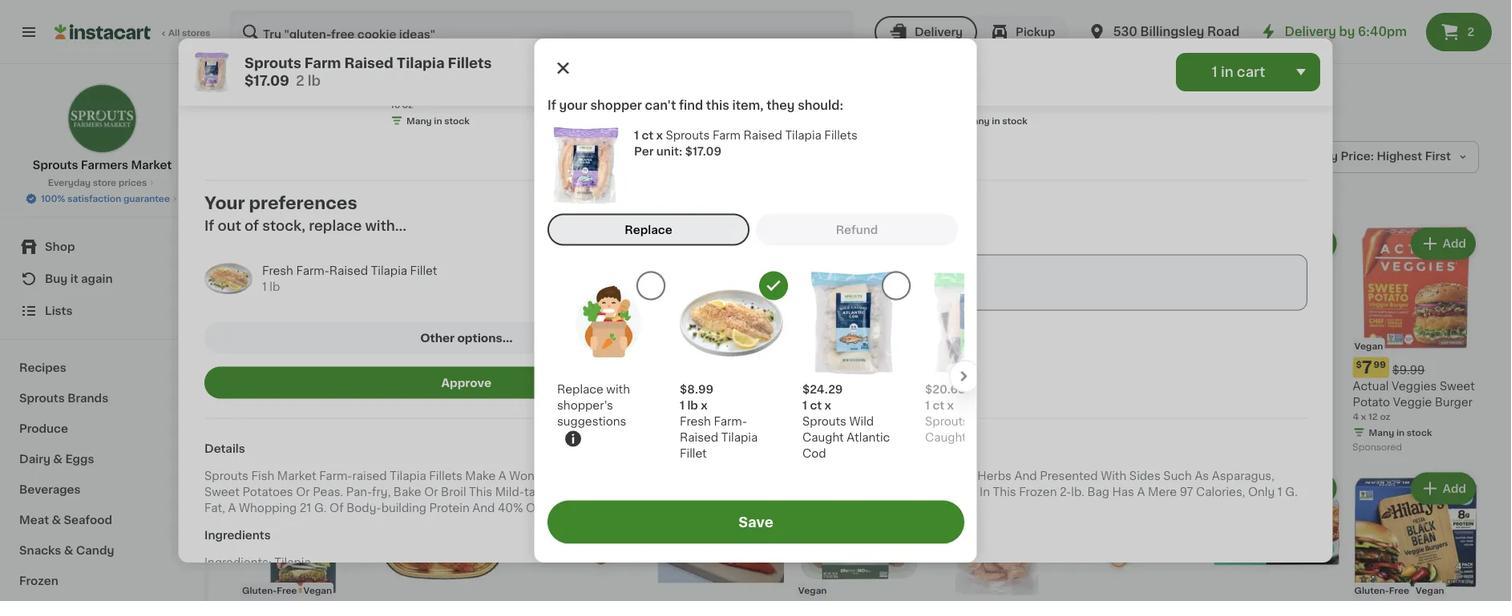 Task type: locate. For each thing, give the bounding box(es) containing it.
& down beverages
[[52, 515, 61, 526]]

2 actual from the left
[[1353, 380, 1389, 392]]

2 vertical spatial fillet
[[679, 447, 706, 458]]

cooked
[[844, 380, 888, 392], [590, 396, 634, 408]]

100% satisfaction guarantee
[[41, 194, 170, 203]]

& for dairy & eggs link
[[53, 454, 63, 465]]

2 or from the left
[[424, 487, 438, 498]]

$ 8 99
[[207, 47, 239, 64]]

2 lb inside product group
[[1075, 412, 1091, 421]]

0 horizontal spatial $17.09
[[244, 74, 289, 88]]

12 inside actual veggies sweet potato veggie burger 4 x 12 oz
[[1369, 412, 1378, 421]]

rainbow
[[445, 85, 494, 96]]

$26.99 original price: $29.99 element
[[948, 45, 1121, 66], [241, 357, 367, 378]]

or up the about
[[424, 487, 438, 498]]

1 up that
[[679, 399, 684, 410]]

2 32 from the left
[[658, 428, 669, 437]]

cooked down 'with'
[[590, 396, 634, 408]]

1 horizontal spatial $19.99
[[983, 364, 1020, 376]]

x up cocktail
[[824, 399, 831, 410]]

sprouts inside sprouts wild-caught raw sea scallops 10/20 ct
[[380, 380, 424, 392]]

3 32 from the left
[[936, 428, 947, 437]]

count right next items icon
[[1017, 380, 1051, 392]]

in
[[592, 487, 602, 498], [979, 487, 990, 498]]

replace up replace with shopper's suggestions "option"
[[624, 224, 672, 235]]

peel inside sprouts 13/15 count previously frozen ez peel raw shrimp 32 oz
[[658, 412, 682, 424]]

your down tasting
[[543, 503, 567, 514]]

with
[[606, 383, 630, 394]]

x inside actual veggies black bean veggie burger 4 x 12 oz
[[1222, 412, 1227, 421]]

1 or from the left
[[296, 487, 310, 498]]

$19.99 up ring
[[844, 364, 881, 376]]

sprouts for sprouts farm raised tilapia fillets $17.09 2 lb
[[244, 57, 301, 70]]

bag
[[1087, 487, 1109, 498]]

raw down the $20.69
[[963, 412, 987, 424]]

sweet inside "sprouts fish market farm-raised tilapia fillets make a wonderfully nutritious meal that you can serve dotted with butter, sprinkled with herbs and presented with sides such as asparagus, sweet potatoes or peas. pan-fry, bake or broil this mild-tasting fish in just minutes for a fast and easy nutrient-rich meal. each serving in this frozen 2-lb. bag has a mere 97 calories, only 1 g. fat, a whopping 21 g. of body-building protein and 40% of your daily recommended allowance of calcium."
[[204, 487, 239, 498]]

suggestions
[[557, 415, 626, 426]]

with up sauce
[[868, 396, 894, 408]]

0 vertical spatial atlantic
[[1067, 69, 1111, 80]]

/lb inside $8.99 per pound element
[[245, 46, 262, 59]]

sprouts for sprouts fish market farm-raised tilapia fillets make a wonderfully nutritious meal that you can serve dotted with butter, sprinkled with herbs and presented with sides such as asparagus, sweet potatoes or peas. pan-fry, bake or broil this mild-tasting fish in just minutes for a fast and easy nutrient-rich meal. each serving in this frozen 2-lb. bag has a mere 97 calories, only 1 g. fat, a whopping 21 g. of body-building protein and 40% of your daily recommended allowance of calcium.
[[204, 471, 248, 482]]

4 inside actual veggies black bean veggie burger 4 x 12 oz
[[1214, 412, 1220, 421]]

lb up that
[[687, 399, 698, 410]]

can't
[[645, 99, 676, 111]]

2 previously from the left
[[936, 396, 994, 408]]

2 horizontal spatial in
[[1396, 428, 1405, 437]]

wild
[[849, 415, 874, 426], [972, 415, 996, 426]]

oz up wonderfully
[[532, 428, 543, 437]]

sprouts down $ 26 99
[[241, 380, 285, 392]]

product group
[[241, 224, 367, 442], [519, 224, 645, 439], [658, 224, 784, 439], [797, 224, 923, 439], [936, 224, 1062, 439], [1074, 224, 1201, 442], [1214, 224, 1340, 457], [1353, 224, 1479, 457], [241, 469, 367, 601], [379, 469, 506, 601], [519, 469, 645, 601], [658, 469, 784, 601], [797, 469, 923, 601], [936, 469, 1062, 601], [1075, 469, 1201, 601], [1214, 469, 1340, 601], [1353, 469, 1479, 601]]

seafood inside 'link'
[[64, 515, 112, 526]]

0 horizontal spatial meat
[[19, 515, 49, 526]]

sprouts down $ 17 99
[[936, 380, 980, 392]]

farm- up peas. at bottom left
[[319, 471, 352, 482]]

12 for potato
[[1369, 412, 1378, 421]]

32
[[519, 428, 530, 437], [658, 428, 669, 437], [936, 428, 947, 437]]

snacks
[[19, 545, 61, 556]]

2 inside the sprouts farm raised tilapia fillets $17.09 2 lb
[[295, 74, 304, 88]]

1 wild from the left
[[849, 415, 874, 426]]

1 vertical spatial salmon
[[287, 396, 329, 408]]

special instructions
[[783, 219, 923, 233]]

1 horizontal spatial veggies
[[1392, 380, 1437, 392]]

1 horizontal spatial ez
[[1038, 396, 1052, 408]]

actual up potato
[[1353, 380, 1389, 392]]

fresh for fresh farm-raised tilapia fillet 1 lb
[[262, 265, 293, 276]]

1 horizontal spatial 12
[[1230, 412, 1239, 421]]

options...
[[457, 332, 512, 343]]

2 this from the left
[[993, 487, 1016, 498]]

0 horizontal spatial salmon
[[287, 396, 329, 408]]

2 $7.99 original price: $9.99 element from the left
[[1353, 357, 1479, 378]]

actual
[[1214, 380, 1250, 392], [1353, 380, 1389, 392]]

pan-
[[346, 487, 372, 498]]

presented
[[1040, 471, 1098, 482]]

0 vertical spatial salmon
[[948, 85, 990, 96]]

2 $17.99 original price: $19.99 element from the left
[[936, 357, 1062, 378]]

&
[[309, 85, 329, 107], [53, 454, 63, 465], [52, 515, 61, 526], [64, 545, 73, 556]]

12 down cocktail
[[797, 428, 806, 437]]

raised down replace
[[329, 265, 368, 276]]

market inside "sprouts fish market farm-raised tilapia fillets make a wonderfully nutritious meal that you can serve dotted with butter, sprinkled with herbs and presented with sides such as asparagus, sweet potatoes or peas. pan-fry, bake or broil this mild-tasting fish in just minutes for a fast and easy nutrient-rich meal. each serving in this frozen 2-lb. bag has a mere 97 calories, only 1 g. fat, a whopping 21 g. of body-building protein and 40% of your daily recommended allowance of calcium."
[[277, 471, 316, 482]]

option group containing replace
[[547, 213, 964, 245]]

2 4 from the left
[[1353, 412, 1359, 421]]

sprouts inside sprouts cooked shrimp ring with cocktail sauce 12 oz
[[797, 380, 841, 392]]

32 inside sprouts 13/15 count previously frozen ez peel raw shrimp 32 oz
[[658, 428, 669, 437]]

fat,
[[204, 503, 225, 514]]

raw up 10/20
[[380, 396, 404, 408]]

99 inside 17 99
[[825, 360, 837, 369]]

salmon for sprouts farm raised atlantic salmon 2 lb
[[287, 396, 329, 408]]

sprouts up everyday
[[33, 160, 78, 171]]

1 $19.99 from the left
[[844, 364, 881, 376]]

farm- down 13/15
[[713, 415, 747, 426]]

by left 6:40pm
[[1339, 26, 1355, 38]]

fillet up that
[[679, 447, 706, 458]]

cooked inside the 'neptune foods 16/20 farm frozen cooked shrimp 32 oz'
[[590, 396, 634, 408]]

farm- inside "sprouts fish market farm-raised tilapia fillets make a wonderfully nutritious meal that you can serve dotted with butter, sprinkled with herbs and presented with sides such as asparagus, sweet potatoes or peas. pan-fry, bake or broil this mild-tasting fish in just minutes for a fast and easy nutrient-rich meal. each serving in this frozen 2-lb. bag has a mere 97 calories, only 1 g. fat, a whopping 21 g. of body-building protein and 40% of your daily recommended allowance of calcium."
[[319, 471, 352, 482]]

sprouts inside sprouts farm raised atlantic salmon 2 lb
[[241, 380, 285, 392]]

$ for 21
[[522, 360, 528, 369]]

sprouts inside sprouts farm raised atlantic salmon
[[948, 69, 992, 80]]

ez for sprouts 13/15 count previously frozen ez peel raw shrimp
[[759, 396, 774, 408]]

4 for actual veggies sweet potato veggie burger
[[1353, 412, 1359, 421]]

0 vertical spatial meat
[[241, 85, 304, 107]]

1 vertical spatial cooked
[[590, 396, 634, 408]]

1 horizontal spatial atlantic
[[846, 431, 890, 442]]

farm- down $ 8 99 at the top of page
[[238, 69, 271, 80]]

$24.29 original price: $26.99 element
[[380, 357, 506, 378]]

0 horizontal spatial 12
[[797, 428, 806, 437]]

peel up that
[[658, 412, 682, 424]]

1 horizontal spatial meat
[[241, 85, 304, 107]]

0 vertical spatial replace
[[624, 224, 672, 235]]

12 for bean
[[1230, 412, 1239, 421]]

replace with shopper's suggestions link
[[557, 271, 660, 429]]

$ for 8
[[207, 48, 213, 57]]

raised for fresh farm-raised tilapia fillet 1 lb
[[329, 265, 368, 276]]

sprouts for sprouts farm raised atlantic salmon
[[948, 69, 992, 80]]

1 vertical spatial g.
[[314, 503, 326, 514]]

1 veggies from the left
[[1253, 380, 1298, 392]]

$7.99 original price: $9.99 element for sweet
[[1353, 357, 1479, 378]]

market
[[131, 160, 172, 171], [277, 471, 316, 482]]

lb left can't
[[584, 100, 592, 109]]

1 horizontal spatial in
[[992, 116, 1000, 125]]

brands
[[67, 393, 108, 404]]

lb down $ 26 99
[[248, 412, 257, 421]]

2 horizontal spatial 12
[[1369, 412, 1378, 421]]

raw
[[380, 396, 404, 408], [685, 412, 709, 424], [963, 412, 987, 424]]

tilapia inside fresh farm-raised tilapia fillet 1 lb
[[370, 265, 407, 276]]

sprouts
[[244, 57, 301, 70], [948, 69, 992, 80], [665, 129, 709, 140], [33, 160, 78, 171], [241, 380, 285, 392], [380, 380, 424, 392], [658, 380, 702, 392], [797, 380, 841, 392], [936, 380, 980, 392], [19, 393, 65, 404], [802, 415, 846, 426], [925, 415, 969, 426], [204, 471, 248, 482]]

1 horizontal spatial /lb
[[709, 272, 728, 285]]

0 vertical spatial if
[[547, 99, 556, 111]]

g. right only on the bottom right
[[1285, 487, 1297, 498]]

1 inside $24.29 1 ct x sprouts wild caught atlantic cod
[[802, 399, 807, 410]]

1 horizontal spatial market
[[277, 471, 316, 482]]

sprouts 16/20 count previously frozen ez peel raw shrimp 32 oz
[[936, 380, 1052, 437]]

sprouts down recipes
[[19, 393, 65, 404]]

2 burger from the left
[[1435, 396, 1473, 408]]

save dialog
[[534, 38, 1038, 563]]

fresh down 13/15
[[679, 415, 711, 426]]

$7.99 original price: $9.99 element for black
[[1214, 357, 1340, 378]]

this down herbs
[[993, 487, 1016, 498]]

sprouts down $24.29
[[802, 415, 846, 426]]

1 veggie from the left
[[1246, 396, 1285, 408]]

farm for sprouts farm raised tilapia fillets $17.09 2 lb
[[304, 57, 341, 70]]

replace with shopper's suggestions
[[557, 383, 630, 426]]

ez
[[759, 396, 774, 408], [1038, 396, 1052, 408]]

by down 1.1
[[442, 523, 453, 531]]

$ up potato
[[1356, 360, 1362, 369]]

12 inside actual veggies black bean veggie burger 4 x 12 oz
[[1230, 412, 1239, 421]]

0 horizontal spatial or
[[296, 487, 310, 498]]

$17.09 down $8.99 per pound element
[[244, 74, 289, 88]]

vegan button
[[797, 469, 923, 601]]

tilapia inside the sprouts farm raised tilapia fillets $17.09 2 lb
[[396, 57, 444, 70]]

2 horizontal spatial stock
[[1407, 428, 1432, 437]]

0 horizontal spatial many
[[406, 116, 431, 125]]

in for entre
[[434, 116, 442, 125]]

9
[[399, 47, 411, 64]]

32 up wonderfully
[[519, 428, 530, 437]]

by inside about 1.1 lbs final cost by weight
[[442, 523, 453, 531]]

atlantic inside sprouts farm raised atlantic salmon 2 lb
[[241, 396, 284, 408]]

$17.99 original price: $19.99 element for 16/20
[[936, 357, 1062, 378]]

1 previously from the left
[[658, 396, 716, 408]]

1 horizontal spatial count
[[1017, 380, 1051, 392]]

veggies for black
[[1253, 380, 1298, 392]]

1 count from the left
[[736, 380, 771, 392]]

or left peas. at bottom left
[[296, 487, 310, 498]]

add button
[[578, 229, 640, 258], [717, 229, 779, 258], [856, 229, 918, 258], [1412, 229, 1474, 258], [300, 474, 362, 503], [995, 474, 1057, 503], [1134, 474, 1196, 503], [1273, 474, 1335, 503], [1412, 474, 1474, 503]]

2 veggie from the left
[[1393, 396, 1432, 408]]

/lb right replace with shopper's suggestions "option"
[[709, 272, 728, 285]]

market up prices
[[131, 160, 172, 171]]

1 horizontal spatial $17.99 original price: $19.99 element
[[936, 357, 1062, 378]]

1 horizontal spatial $17.09
[[685, 145, 721, 156]]

0 vertical spatial $17.09
[[244, 74, 289, 88]]

0 horizontal spatial $7.99 original price: $9.99 element
[[1214, 357, 1340, 378]]

1 vertical spatial fish
[[566, 487, 589, 498]]

0 horizontal spatial /lb
[[245, 46, 262, 59]]

raw for sprouts 13/15 count previously frozen ez peel raw shrimp
[[685, 412, 709, 424]]

has
[[1112, 487, 1134, 498]]

None search field
[[229, 10, 854, 55]]

0 horizontal spatial caught
[[456, 380, 498, 392]]

oz inside actual veggies sweet potato veggie burger 4 x 12 oz
[[1380, 412, 1391, 421]]

raw inside sprouts wild-caught raw sea scallops 10/20 ct
[[380, 396, 404, 408]]

all stores link
[[55, 10, 212, 55]]

1 horizontal spatial fillet
[[410, 265, 437, 276]]

sprouts for sprouts wild-caught raw sea scallops 10/20 ct
[[380, 380, 424, 392]]

2 count from the left
[[1017, 380, 1051, 392]]

$7.99 original price: $9.99 element containing 7
[[1353, 357, 1479, 378]]

caught for $24.29 1 ct x sprouts wild caught atlantic cod
[[802, 431, 844, 442]]

0 vertical spatial cooked
[[844, 380, 888, 392]]

& for 'meat & seafood' 'link'
[[52, 515, 61, 526]]

replace
[[308, 219, 361, 233]]

in down sprouts farm raised atlantic salmon
[[992, 116, 1000, 125]]

2 horizontal spatial many in stock
[[1369, 428, 1432, 437]]

trout
[[497, 85, 526, 96]]

1 burger from the left
[[1287, 396, 1325, 408]]

0 horizontal spatial this
[[469, 487, 492, 498]]

about 1.1 lbs final cost by weight
[[396, 508, 485, 531]]

1 vertical spatial market
[[277, 471, 316, 482]]

lists link
[[10, 295, 195, 327]]

1 vertical spatial by
[[442, 523, 453, 531]]

ct up the 'per'
[[641, 129, 653, 140]]

burger for black
[[1287, 396, 1325, 408]]

farm- down 'if out of stock, replace with...'
[[296, 265, 329, 276]]

$7.99 original price: $9.99 element up actual veggies black bean veggie burger 4 x 12 oz
[[1214, 357, 1340, 378]]

x down the $20.69
[[947, 399, 954, 410]]

2 vertical spatial fresh
[[679, 415, 711, 426]]

1 horizontal spatial 21
[[528, 359, 546, 376]]

2 horizontal spatial fillet
[[679, 447, 706, 458]]

atlantic down "pickup" button
[[1067, 69, 1111, 80]]

1 vertical spatial atlantic
[[241, 396, 284, 408]]

6:40pm
[[1358, 26, 1407, 38]]

product group containing 21
[[519, 224, 645, 439]]

$19.99 right next items icon
[[983, 364, 1020, 376]]

many
[[406, 116, 431, 125], [964, 116, 989, 125], [1369, 428, 1394, 437]]

a right for
[[702, 487, 710, 498]]

atlantic down sauce
[[846, 431, 890, 442]]

$ inside $ 17 99
[[939, 360, 945, 369]]

butter,
[[852, 471, 890, 482]]

0 horizontal spatial 21
[[299, 503, 311, 514]]

ez right $20.69 1 ct x sprouts wild caught mahi mahi
[[1038, 396, 1052, 408]]

actual up bean
[[1214, 380, 1250, 392]]

99 right 8
[[226, 48, 239, 57]]

$7.99 original price: $9.99 element
[[1214, 357, 1340, 378], [1353, 357, 1479, 378]]

1 horizontal spatial mahi
[[999, 431, 1027, 442]]

calcium.
[[770, 503, 819, 514]]

1 horizontal spatial 17
[[945, 359, 962, 376]]

32 for sprouts 13/15 count previously frozen ez peel raw shrimp
[[658, 428, 669, 437]]

salmon
[[948, 85, 990, 96], [287, 396, 329, 408]]

0 horizontal spatial of
[[329, 503, 343, 514]]

$ for 9
[[393, 48, 399, 57]]

fish up 'potatoes'
[[251, 471, 274, 482]]

fresh inside fresh farm-raised tilapia fillet 1 lb
[[262, 265, 293, 276]]

previously for 13/15
[[658, 396, 716, 408]]

1 horizontal spatial and
[[740, 487, 762, 498]]

99 down service type group
[[981, 48, 993, 57]]

16/20 right next items icon
[[983, 380, 1014, 392]]

free
[[277, 586, 297, 595], [1389, 586, 1409, 595]]

replace inside button
[[624, 224, 672, 235]]

many for entre rios patagonia frozen boneless rainbow trout fillets
[[406, 116, 431, 125]]

tilapia down $8.99 per pound element
[[313, 69, 349, 80]]

1 left broil
[[431, 483, 436, 494]]

1 horizontal spatial or
[[424, 487, 438, 498]]

1 vertical spatial 21
[[299, 503, 311, 514]]

raised inside fresh farm-raised tilapia fillet 1 lb
[[329, 265, 368, 276]]

raised inside sprouts farm raised atlantic salmon 2 lb
[[318, 380, 357, 392]]

4 inside actual veggies sweet potato veggie burger 4 x 12 oz
[[1353, 412, 1359, 421]]

ez inside sprouts 13/15 count previously frozen ez peel raw shrimp 32 oz
[[759, 396, 774, 408]]

add
[[609, 238, 632, 249], [748, 238, 771, 249], [887, 238, 910, 249], [1443, 238, 1466, 249], [330, 483, 354, 494], [1026, 483, 1049, 494], [1165, 483, 1188, 494], [1304, 483, 1327, 494], [1443, 483, 1466, 494]]

raw inside the sprouts 16/20 count previously frozen ez peel raw shrimp 32 oz
[[963, 412, 987, 424]]

2 wild from the left
[[972, 415, 996, 426]]

1 horizontal spatial cooked
[[844, 380, 888, 392]]

2 veggies from the left
[[1392, 380, 1437, 392]]

1 horizontal spatial if
[[547, 99, 556, 111]]

asparagus,
[[1212, 471, 1274, 482]]

17
[[806, 359, 823, 376], [945, 359, 962, 376]]

0 horizontal spatial veggie
[[1246, 396, 1285, 408]]

0 horizontal spatial gluten-
[[242, 586, 277, 595]]

12 inside sprouts cooked shrimp ring with cocktail sauce 12 oz
[[797, 428, 806, 437]]

1 horizontal spatial 4
[[1353, 412, 1359, 421]]

0 horizontal spatial delivery
[[915, 26, 963, 38]]

2 16/20 from the left
[[983, 380, 1014, 392]]

0 horizontal spatial market
[[131, 160, 172, 171]]

shrimp down neptune
[[519, 412, 559, 424]]

sponsored badge image
[[1353, 443, 1401, 453]]

of up save
[[753, 503, 767, 514]]

2 vertical spatial atlantic
[[846, 431, 890, 442]]

$21.98 original price: $24.98 element
[[519, 357, 645, 378]]

sprouts inside 1 ct x sprouts farm raised tilapia fillets per unit: $17.09
[[665, 129, 709, 140]]

raised for fresh farm-raised tilapia fillet
[[271, 69, 310, 80]]

99 inside $ 9 99
[[412, 48, 425, 57]]

delivery left 6:40pm
[[1285, 26, 1336, 38]]

count for sprouts 16/20 count previously frozen ez peel raw shrimp
[[1017, 380, 1051, 392]]

$26.99 original price: $29.99 element down pickup
[[948, 45, 1121, 66]]

meat & seafood inside 'link'
[[19, 515, 112, 526]]

wild for mahi
[[972, 415, 996, 426]]

2 free from the left
[[1389, 586, 1409, 595]]

sprouts fish market farm-raised tilapia fillets make a wonderfully nutritious meal that you can serve dotted with butter, sprinkled with herbs and presented with sides such as asparagus, sweet potatoes or peas. pan-fry, bake or broil this mild-tasting fish in just minutes for a fast and easy nutrient-rich meal. each serving in this frozen 2-lb. bag has a mere 97 calories, only 1 g. fat, a whopping 21 g. of body-building protein and 40% of your daily recommended allowance of calcium.
[[204, 471, 1297, 514]]

0 horizontal spatial raw
[[380, 396, 404, 408]]

2 horizontal spatial many
[[1369, 428, 1394, 437]]

1 horizontal spatial raw
[[685, 412, 709, 424]]

$ up neptune
[[522, 360, 528, 369]]

atlantic inside sprouts farm raised atlantic salmon
[[1067, 69, 1111, 80]]

peel for sprouts 16/20 count previously frozen ez peel raw shrimp
[[936, 412, 960, 424]]

0 horizontal spatial by
[[442, 523, 453, 531]]

peel for sprouts 13/15 count previously frozen ez peel raw shrimp
[[658, 412, 682, 424]]

salmon inside sprouts farm raised atlantic salmon 2 lb
[[287, 396, 329, 408]]

1 vertical spatial seafood
[[64, 515, 112, 526]]

count inside sprouts 13/15 count previously frozen ez peel raw shrimp 32 oz
[[736, 380, 771, 392]]

daily
[[570, 503, 599, 514]]

burger inside actual veggies black bean veggie burger 4 x 12 oz
[[1287, 396, 1325, 408]]

99 right 9
[[412, 48, 425, 57]]

caught inside $24.29 1 ct x sprouts wild caught atlantic cod
[[802, 431, 844, 442]]

1 vertical spatial $26.99 original price: $29.99 element
[[241, 357, 367, 378]]

satisfaction
[[67, 194, 121, 203]]

whopping
[[239, 503, 296, 514]]

2 peel from the left
[[936, 412, 960, 424]]

ez right $8.99 1 lb x fresh farm- raised tilapia fillet
[[759, 396, 774, 408]]

stock inside product group
[[1407, 428, 1432, 437]]

caught for $20.69 1 ct x sprouts wild caught mahi mahi
[[925, 431, 966, 442]]

0 horizontal spatial fillet
[[204, 85, 231, 96]]

sprouts for sprouts farmers market
[[33, 160, 78, 171]]

2 lb for middle 2 lb button
[[762, 100, 778, 109]]

scallops
[[430, 396, 478, 408]]

I would like my shopper to... text field
[[783, 254, 1307, 311]]

fry,
[[372, 487, 390, 498]]

vegan inside button
[[798, 586, 827, 595]]

1 actual from the left
[[1214, 380, 1250, 392]]

4 down potato
[[1353, 412, 1359, 421]]

$17.09
[[244, 74, 289, 88], [685, 145, 721, 156]]

2 vertical spatial and
[[472, 503, 495, 514]]

fresh inside $8.99 1 lb x fresh farm- raised tilapia fillet
[[679, 415, 711, 426]]

x inside $20.69 1 ct x sprouts wild caught mahi mahi
[[947, 399, 954, 410]]

frozen inside "sprouts fish market farm-raised tilapia fillets make a wonderfully nutritious meal that you can serve dotted with butter, sprinkled with herbs and presented with sides such as asparagus, sweet potatoes or peas. pan-fry, bake or broil this mild-tasting fish in just minutes for a fast and easy nutrient-rich meal. each serving in this frozen 2-lb. bag has a mere 97 calories, only 1 g. fat, a whopping 21 g. of body-building protein and 40% of your daily recommended allowance of calcium."
[[1019, 487, 1057, 498]]

0 vertical spatial and
[[1014, 471, 1037, 482]]

0 horizontal spatial and
[[472, 503, 495, 514]]

1 16/20 from the left
[[608, 380, 640, 392]]

1 horizontal spatial this
[[993, 487, 1016, 498]]

2 mahi from the left
[[999, 431, 1027, 442]]

out
[[217, 219, 241, 233]]

raised up you
[[679, 431, 718, 442]]

veggie for bean
[[1246, 396, 1285, 408]]

sprouts left 13/15
[[658, 380, 702, 392]]

2 gluten- from the left
[[1354, 586, 1389, 595]]

1 $17.99 original price: $19.99 element from the left
[[797, 357, 923, 378]]

& for snacks & candy link
[[64, 545, 73, 556]]

1 horizontal spatial fresh
[[262, 265, 293, 276]]

1 vertical spatial fillet
[[410, 265, 437, 276]]

17 up the $20.69
[[945, 359, 962, 376]]

Replace with shopper's suggestions checkbox
[[636, 271, 665, 300]]

actual for bean
[[1214, 380, 1250, 392]]

$ down stores
[[207, 48, 213, 57]]

7
[[1362, 359, 1372, 376]]

1 horizontal spatial in
[[979, 487, 990, 498]]

99 inside 26 99
[[981, 48, 993, 57]]

99 inside $ 26 99
[[274, 360, 286, 369]]

sprouts brands link
[[10, 383, 195, 414]]

meat up snacks
[[19, 515, 49, 526]]

with up the serving
[[949, 471, 974, 482]]

1 horizontal spatial replace
[[624, 224, 672, 235]]

0 vertical spatial $8.99
[[665, 272, 706, 285]]

ct up cocktail
[[810, 399, 821, 410]]

1 this from the left
[[469, 487, 492, 498]]

32 for sprouts 16/20 count previously frozen ez peel raw shrimp
[[936, 428, 947, 437]]

0 horizontal spatial $17.99 original price: $19.99 element
[[797, 357, 923, 378]]

$8.99 for $8.99 /lb
[[665, 272, 706, 285]]

1 right fresh farm-raised tilapia fillet image
[[262, 281, 266, 292]]

buy
[[45, 273, 68, 285]]

17 99
[[806, 359, 837, 376]]

shrimp inside the 'neptune foods 16/20 farm frozen cooked shrimp 32 oz'
[[519, 412, 559, 424]]

fillets up rainbow
[[447, 57, 491, 70]]

veggies
[[1253, 380, 1298, 392], [1392, 380, 1437, 392]]

1 4 from the left
[[1214, 412, 1220, 421]]

530
[[1113, 26, 1138, 38]]

0 horizontal spatial your
[[204, 195, 245, 212]]

fillets
[[447, 57, 491, 70], [528, 85, 562, 96], [824, 129, 857, 140], [429, 471, 462, 482]]

32 down the $20.69
[[936, 428, 947, 437]]

1 horizontal spatial by
[[1339, 26, 1355, 38]]

many down 26 99 at the top
[[964, 116, 989, 125]]

1 right only on the bottom right
[[1277, 487, 1282, 498]]

many in stock down boneless
[[406, 116, 469, 125]]

1.1
[[443, 508, 453, 517]]

1 up the 'per'
[[634, 129, 639, 140]]

raised down $8.99 per pound element
[[271, 69, 310, 80]]

fresh inside fresh farm-raised tilapia fillet
[[204, 69, 235, 80]]

0 horizontal spatial ez
[[759, 396, 774, 408]]

wild down ring
[[849, 415, 874, 426]]

2 lb button
[[576, 0, 749, 111], [762, 0, 935, 111], [1075, 224, 1201, 442]]

2 in from the left
[[979, 487, 990, 498]]

shrimp inside the sprouts 16/20 count previously frozen ez peel raw shrimp 32 oz
[[990, 412, 1030, 424]]

burger inside actual veggies sweet potato veggie burger 4 x 12 oz
[[1435, 396, 1473, 408]]

sprouts for sprouts farm raised atlantic salmon 2 lb
[[241, 380, 285, 392]]

sprouts inside the sprouts 16/20 count previously frozen ez peel raw shrimp 32 oz
[[936, 380, 980, 392]]

tilapia
[[396, 57, 444, 70], [313, 69, 349, 80], [785, 129, 821, 140], [370, 265, 407, 276], [721, 431, 757, 442], [389, 471, 426, 482], [274, 557, 310, 568]]

g. down peas. at bottom left
[[314, 503, 326, 514]]

0 horizontal spatial burger
[[1287, 396, 1325, 408]]

sweet
[[1440, 380, 1475, 392], [204, 487, 239, 498]]

1 vertical spatial 26
[[250, 359, 272, 376]]

refund button
[[756, 213, 958, 245]]

99 for 7
[[1374, 360, 1386, 369]]

atlantic inside $24.29 1 ct x sprouts wild caught atlantic cod
[[846, 431, 890, 442]]

$ for 7
[[1356, 360, 1362, 369]]

1 horizontal spatial 26
[[957, 47, 979, 64]]

caught inside $20.69 1 ct x sprouts wild caught mahi mahi
[[925, 431, 966, 442]]

$17.99 original price: $19.99 element up ring
[[797, 357, 923, 378]]

fillet for fresh farm-raised tilapia fillet 1 lb
[[410, 265, 437, 276]]

produce link
[[10, 414, 195, 444]]

per
[[634, 145, 653, 156]]

fresh farm-raised tilapia fillet 1 lb
[[262, 265, 437, 292]]

1 free from the left
[[277, 586, 297, 595]]

$ inside $ 26 99
[[244, 360, 250, 369]]

1 vertical spatial $8.99
[[679, 383, 713, 394]]

fillet for fresh farm-raised tilapia fillet
[[204, 85, 231, 96]]

0 vertical spatial market
[[131, 160, 172, 171]]

shrimp down 13/15
[[712, 412, 752, 424]]

just
[[605, 487, 630, 498]]

2 inside 2 button
[[1467, 26, 1475, 38]]

veggie inside actual veggies black bean veggie burger 4 x 12 oz
[[1246, 396, 1285, 408]]

gluten-
[[242, 586, 277, 595], [1354, 586, 1389, 595]]

$8.99 inside $8.99 1 lb x fresh farm- raised tilapia fillet
[[679, 383, 713, 394]]

meal.
[[870, 487, 900, 498]]

caught
[[456, 380, 498, 392], [802, 431, 844, 442], [925, 431, 966, 442]]

actual inside actual veggies black bean veggie burger 4 x 12 oz
[[1214, 380, 1250, 392]]

many in stock for actual
[[1369, 428, 1432, 437]]

fresh for fresh farm-raised tilapia fillet
[[204, 69, 235, 80]]

0 horizontal spatial actual
[[1214, 380, 1250, 392]]

1
[[634, 129, 639, 140], [262, 281, 266, 292], [679, 399, 684, 410], [802, 399, 807, 410], [925, 399, 930, 410], [431, 483, 436, 494], [1277, 487, 1282, 498]]

veggie down $9.99
[[1393, 396, 1432, 408]]

fillet down 8
[[204, 85, 231, 96]]

stock down rainbow
[[444, 116, 469, 125]]

$17.99 original price: $19.99 element
[[797, 357, 923, 378], [936, 357, 1062, 378]]

stock for entre
[[444, 116, 469, 125]]

$ inside $ 8 99
[[207, 48, 213, 57]]

$17.99 original price: $19.99 element up the sprouts 16/20 count previously frozen ez peel raw shrimp 32 oz
[[936, 357, 1062, 378]]

2 lb up presented
[[1075, 412, 1091, 421]]

99 inside $ 7 99
[[1374, 360, 1386, 369]]

fish
[[251, 471, 274, 482], [566, 487, 589, 498]]

raised down item,
[[743, 129, 782, 140]]

1 peel from the left
[[658, 412, 682, 424]]

many in stock down sprouts farm raised atlantic salmon
[[964, 116, 1027, 125]]

2 ez from the left
[[1038, 396, 1052, 408]]

0 vertical spatial $26.99 original price: $29.99 element
[[948, 45, 1121, 66]]

x inside actual veggies sweet potato veggie burger 4 x 12 oz
[[1361, 412, 1366, 421]]

gluten-free vegan
[[242, 586, 332, 595], [1354, 586, 1444, 595]]

seafood
[[334, 85, 437, 107], [64, 515, 112, 526]]

raised inside the sprouts farm raised tilapia fillets $17.09 2 lb
[[344, 57, 393, 70]]

wild inside $24.29 1 ct x sprouts wild caught atlantic cod
[[849, 415, 874, 426]]

replace inside replace with shopper's suggestions
[[557, 383, 603, 394]]

oz inside sprouts cooked shrimp ring with cocktail sauce 12 oz
[[808, 428, 819, 437]]

peel down the $20.69
[[936, 412, 960, 424]]

2 lb for the leftmost 2 lb button
[[576, 100, 592, 109]]

1 32 from the left
[[519, 428, 530, 437]]

veggies inside actual veggies sweet potato veggie burger 4 x 12 oz
[[1392, 380, 1437, 392]]

frozen inside sprouts 13/15 count previously frozen ez peel raw shrimp 32 oz
[[719, 396, 757, 408]]

99 for 17
[[964, 360, 976, 369]]

& inside 'link'
[[52, 515, 61, 526]]

fish up daily
[[566, 487, 589, 498]]

2 horizontal spatial 2 lb
[[1075, 412, 1091, 421]]

$8.99 per pound element
[[204, 45, 377, 66]]

fillets inside 1 ct x sprouts farm raised tilapia fillets per unit: $17.09
[[824, 129, 857, 140]]

service type group
[[875, 16, 1068, 48]]

option group
[[547, 213, 964, 245]]

market up 'potatoes'
[[277, 471, 316, 482]]

eggs
[[65, 454, 94, 465]]

fillet up the other on the bottom left of the page
[[410, 265, 437, 276]]

2 horizontal spatial raw
[[963, 412, 987, 424]]

1 $7.99 original price: $9.99 element from the left
[[1214, 357, 1340, 378]]

0 horizontal spatial free
[[277, 586, 297, 595]]

0 horizontal spatial fish
[[251, 471, 274, 482]]

0 horizontal spatial in
[[592, 487, 602, 498]]

replace
[[624, 224, 672, 235], [557, 383, 603, 394]]

many in stock for entre
[[406, 116, 469, 125]]

1 17 from the left
[[806, 359, 823, 376]]

sprouts inside sprouts 13/15 count previously frozen ez peel raw shrimp 32 oz
[[658, 380, 702, 392]]

1 horizontal spatial peel
[[936, 412, 960, 424]]

your
[[204, 195, 245, 212], [543, 503, 567, 514]]

1 horizontal spatial $7.99 original price: $9.99 element
[[1353, 357, 1479, 378]]

stock,
[[262, 219, 305, 233]]

1 ez from the left
[[759, 396, 774, 408]]

raw inside sprouts 13/15 count previously frozen ez peel raw shrimp 32 oz
[[685, 412, 709, 424]]

bake
[[393, 487, 421, 498]]

0 horizontal spatial wild
[[849, 415, 874, 426]]

sprouts farmers market logo image
[[67, 83, 137, 154]]

2 $19.99 from the left
[[983, 364, 1020, 376]]

your up 'out'
[[204, 195, 245, 212]]

x
[[656, 129, 663, 140], [700, 399, 707, 410], [824, 399, 831, 410], [947, 399, 954, 410], [1222, 412, 1227, 421], [1361, 412, 1366, 421]]

actual for potato
[[1353, 380, 1389, 392]]

0 horizontal spatial fresh
[[204, 69, 235, 80]]

2-
[[1059, 487, 1071, 498]]

salmon inside sprouts farm raised atlantic salmon
[[948, 85, 990, 96]]

21 up neptune
[[528, 359, 546, 376]]

raw for sprouts 16/20 count previously frozen ez peel raw shrimp
[[963, 412, 987, 424]]

product group containing 7
[[1353, 224, 1479, 457]]



Task type: vqa. For each thing, say whether or not it's contained in the screenshot.
down
no



Task type: describe. For each thing, give the bounding box(es) containing it.
shop
[[45, 241, 75, 253]]

previously for 16/20
[[936, 396, 994, 408]]

this
[[706, 99, 729, 111]]

tilapia inside 1 ct x sprouts farm raised tilapia fillets per unit: $17.09
[[785, 129, 821, 140]]

if for if your shopper can't find this item, they should:
[[547, 99, 556, 111]]

meat & seafood link
[[10, 505, 195, 536]]

farm for sprouts farm raised atlantic salmon 2 lb
[[287, 380, 316, 392]]

1 horizontal spatial meat & seafood
[[241, 85, 437, 107]]

by inside delivery by 6:40pm link
[[1339, 26, 1355, 38]]

tilapia inside fresh farm-raised tilapia fillet
[[313, 69, 349, 80]]

1 horizontal spatial many
[[964, 116, 989, 125]]

pickup
[[1016, 26, 1056, 38]]

with up has
[[1100, 471, 1126, 482]]

40%
[[497, 503, 523, 514]]

refund
[[835, 224, 878, 235]]

foods
[[571, 380, 606, 392]]

actual veggies black bean veggie burger 4 x 12 oz
[[1214, 380, 1332, 421]]

1 ct x  sprouts wild caught atlantic cod - slide 3 of 9 group
[[802, 271, 910, 468]]

recipes
[[19, 362, 66, 374]]

cooked inside sprouts cooked shrimp ring with cocktail sauce 12 oz
[[844, 380, 888, 392]]

2 gluten-free vegan from the left
[[1354, 586, 1444, 595]]

x inside 1 ct x sprouts farm raised tilapia fillets per unit: $17.09
[[656, 129, 663, 140]]

16/20 inside the 'neptune foods 16/20 farm frozen cooked shrimp 32 oz'
[[608, 380, 640, 392]]

2 horizontal spatial and
[[1014, 471, 1037, 482]]

patagonia
[[450, 69, 507, 80]]

all
[[168, 28, 180, 37]]

lb inside fresh farm-raised tilapia fillet 1 lb
[[269, 281, 280, 292]]

1 horizontal spatial $26.99 original price: $29.99 element
[[948, 45, 1121, 66]]

$17.09 inside the sprouts farm raised tilapia fillets $17.09 2 lb
[[244, 74, 289, 88]]

0 vertical spatial your
[[204, 195, 245, 212]]

candy
[[76, 545, 114, 556]]

sweet inside actual veggies sweet potato veggie burger 4 x 12 oz
[[1440, 380, 1475, 392]]

99 for 9
[[412, 48, 425, 57]]

$19.99 for 17
[[983, 364, 1020, 376]]

1 gluten- from the left
[[242, 586, 277, 595]]

prices
[[119, 178, 147, 187]]

everyday store prices link
[[48, 176, 157, 189]]

snacks & candy link
[[10, 536, 195, 566]]

ez for sprouts 16/20 count previously frozen ez peel raw shrimp
[[1038, 396, 1052, 408]]

recommended
[[602, 503, 689, 514]]

1 inside $20.69 1 ct x sprouts wild caught mahi mahi
[[925, 399, 930, 410]]

sprouts farmers market
[[33, 160, 172, 171]]

frozen inside the sprouts 16/20 count previously frozen ez peel raw shrimp 32 oz
[[997, 396, 1035, 408]]

replace button
[[547, 213, 749, 245]]

2 inside sprouts farm raised atlantic salmon 2 lb
[[241, 412, 246, 421]]

frozen inside the 'neptune foods 16/20 farm frozen cooked shrimp 32 oz'
[[550, 396, 588, 408]]

1 inside fresh farm-raised tilapia fillet 1 lb
[[262, 281, 266, 292]]

wonderfully
[[509, 471, 577, 482]]

10/20
[[380, 412, 411, 424]]

cod
[[802, 447, 826, 458]]

again
[[81, 273, 113, 285]]

in for actual
[[1396, 428, 1405, 437]]

buy it again link
[[10, 263, 195, 295]]

21 inside product group
[[528, 359, 546, 376]]

0 horizontal spatial 26
[[250, 359, 272, 376]]

remove sprouts island jerk salmon meal image
[[386, 479, 405, 498]]

find
[[679, 99, 703, 111]]

everyday
[[48, 178, 91, 187]]

$24.29
[[802, 383, 843, 394]]

tilapia right ingredients:
[[274, 557, 310, 568]]

atlantic for sprouts farm raised atlantic salmon 2 lb
[[241, 396, 284, 408]]

a up mild-
[[498, 471, 506, 482]]

approve
[[441, 377, 491, 388]]

2 17 from the left
[[945, 359, 962, 376]]

stores
[[182, 28, 211, 37]]

shrimp inside sprouts cooked shrimp ring with cocktail sauce 12 oz
[[797, 396, 837, 408]]

caught inside sprouts wild-caught raw sea scallops 10/20 ct
[[456, 380, 498, 392]]

bean
[[1214, 396, 1243, 408]]

2 horizontal spatial 2 lb button
[[1075, 224, 1201, 442]]

1 inside product group
[[431, 483, 436, 494]]

entre
[[390, 69, 420, 80]]

farm inside the 'neptune foods 16/20 farm frozen cooked shrimp 32 oz'
[[519, 396, 547, 408]]

save
[[738, 515, 773, 529]]

1 horizontal spatial stock
[[1002, 116, 1027, 125]]

26 99
[[957, 47, 993, 64]]

replace with shopper's suggestions - slide 1 of 9 group
[[557, 271, 665, 468]]

raised for sprouts farm raised atlantic salmon 2 lb
[[318, 380, 357, 392]]

product group containing 26
[[241, 224, 367, 442]]

black
[[1301, 380, 1332, 392]]

oz inside the 'neptune foods 16/20 farm frozen cooked shrimp 32 oz'
[[532, 428, 543, 437]]

potatoes
[[242, 487, 293, 498]]

nutrient-
[[795, 487, 846, 498]]

replace for replace with shopper's suggestions
[[557, 383, 603, 394]]

x inside $8.99 1 lb x fresh farm- raised tilapia fillet
[[700, 399, 707, 410]]

product group containing actual veggies black bean veggie burger
[[1214, 224, 1340, 457]]

atlantic for sprouts farm raised atlantic salmon
[[1067, 69, 1111, 80]]

1 in from the left
[[592, 487, 602, 498]]

0 horizontal spatial $26.99 original price: $29.99 element
[[241, 357, 367, 378]]

farm- inside $8.99 1 lb x fresh farm- raised tilapia fillet
[[713, 415, 747, 426]]

instacart logo image
[[55, 22, 151, 42]]

1 ct
[[431, 483, 451, 494]]

lb up presented
[[1082, 412, 1091, 421]]

shrimp inside sprouts 13/15 count previously frozen ez peel raw shrimp 32 oz
[[712, 412, 752, 424]]

market for fish
[[277, 471, 316, 482]]

with up nutrient-
[[824, 471, 850, 482]]

all stores
[[168, 28, 211, 37]]

lb inside the sprouts farm raised tilapia fillets $17.09 2 lb
[[307, 74, 320, 88]]

option group inside 'save' "dialog"
[[547, 213, 964, 245]]

ingredients:
[[204, 557, 271, 568]]

$ for 17
[[939, 360, 945, 369]]

24
[[389, 359, 411, 376]]

wild-
[[426, 380, 456, 392]]

$9.99
[[1392, 364, 1425, 376]]

final
[[396, 523, 418, 531]]

oz inside the sprouts 16/20 count previously frozen ez peel raw shrimp 32 oz
[[949, 428, 960, 437]]

ct inside $20.69 1 ct x sprouts wild caught mahi mahi
[[932, 399, 944, 410]]

2 lb for right 2 lb button
[[1075, 412, 1091, 421]]

replace for replace
[[624, 224, 672, 235]]

sauce
[[846, 412, 881, 424]]

0 vertical spatial 26
[[957, 47, 979, 64]]

sprouts for sprouts brands
[[19, 393, 65, 404]]

market for farmers
[[131, 160, 172, 171]]

1 ct x sprouts farm raised tilapia fillets per unit: $17.09
[[634, 129, 857, 156]]

530 billingsley road
[[1113, 26, 1240, 38]]

raised for sprouts farm raised tilapia fillets $17.09 2 lb
[[344, 57, 393, 70]]

1 horizontal spatial g.
[[1285, 487, 1297, 498]]

1 horizontal spatial 2 lb button
[[762, 0, 935, 111]]

fillets inside "sprouts fish market farm-raised tilapia fillets make a wonderfully nutritious meal that you can serve dotted with butter, sprinkled with herbs and presented with sides such as asparagus, sweet potatoes or peas. pan-fry, bake or broil this mild-tasting fish in just minutes for a fast and easy nutrient-rich meal. each serving in this frozen 2-lb. bag has a mere 97 calories, only 1 g. fat, a whopping 21 g. of body-building protein and 40% of your daily recommended allowance of calcium."
[[429, 471, 462, 482]]

if out of stock, replace with...
[[204, 219, 406, 233]]

your inside "sprouts fish market farm-raised tilapia fillets make a wonderfully nutritious meal that you can serve dotted with butter, sprinkled with herbs and presented with sides such as asparagus, sweet potatoes or peas. pan-fry, bake or broil this mild-tasting fish in just minutes for a fast and easy nutrient-rich meal. each serving in this frozen 2-lb. bag has a mere 97 calories, only 1 g. fat, a whopping 21 g. of body-building protein and 40% of your daily recommended allowance of calcium."
[[543, 503, 567, 514]]

sprinkled
[[893, 471, 946, 482]]

peas.
[[312, 487, 343, 498]]

16/20 inside the sprouts 16/20 count previously frozen ez peel raw shrimp 32 oz
[[983, 380, 1014, 392]]

ct inside 1 ct x sprouts farm raised tilapia fillets per unit: $17.09
[[641, 129, 653, 140]]

sea
[[406, 396, 428, 408]]

4 for actual veggies black bean veggie burger
[[1214, 412, 1220, 421]]

oz inside actual veggies black bean veggie burger 4 x 12 oz
[[1241, 412, 1252, 421]]

beverages
[[19, 484, 81, 495]]

sprouts inside $24.29 1 ct x sprouts wild caught atlantic cod
[[802, 415, 846, 426]]

delivery for delivery
[[915, 26, 963, 38]]

1 of from the left
[[329, 503, 343, 514]]

product group containing 1 ct
[[379, 469, 506, 601]]

veggies for sweet
[[1392, 380, 1437, 392]]

$20.69
[[925, 383, 965, 394]]

2 of from the left
[[526, 503, 540, 514]]

$ for 24
[[383, 360, 389, 369]]

such
[[1163, 471, 1192, 482]]

$19.99 for 99
[[844, 364, 881, 376]]

8
[[213, 47, 225, 64]]

fillet inside $8.99 1 lb x fresh farm- raised tilapia fillet
[[679, 447, 706, 458]]

530 billingsley road button
[[1088, 10, 1240, 55]]

fillets inside the entre rios patagonia frozen boneless rainbow trout fillets 16 oz
[[528, 85, 562, 96]]

sprouts farm raised atlantic salmon 2 lb
[[241, 380, 357, 421]]

broil
[[441, 487, 466, 498]]

oz inside sprouts 13/15 count previously frozen ez peel raw shrimp 32 oz
[[671, 428, 682, 437]]

lb inside sprouts farm raised atlantic salmon 2 lb
[[248, 412, 257, 421]]

veggie for potato
[[1393, 396, 1432, 408]]

neptune foods 16/20 farm frozen cooked shrimp 32 oz
[[519, 380, 640, 437]]

raised inside $8.99 1 lb x fresh farm- raised tilapia fillet
[[679, 431, 718, 442]]

buy it again
[[45, 273, 113, 285]]

frozen inside the entre rios patagonia frozen boneless rainbow trout fillets 16 oz
[[509, 69, 547, 80]]

body-
[[346, 503, 381, 514]]

0 horizontal spatial 2 lb button
[[576, 0, 749, 111]]

sprouts farm raised atlantic salmon
[[948, 69, 1111, 96]]

burger for sweet
[[1435, 396, 1473, 408]]

fillets inside the sprouts farm raised tilapia fillets $17.09 2 lb
[[447, 57, 491, 70]]

shopper
[[590, 99, 642, 111]]

$29.99
[[292, 364, 332, 376]]

tilapia inside $8.99 1 lb x fresh farm- raised tilapia fillet
[[721, 431, 757, 442]]

a right fat,
[[228, 503, 236, 514]]

meat inside 'link'
[[19, 515, 49, 526]]

$17.09 inside 1 ct x sprouts farm raised tilapia fillets per unit: $17.09
[[685, 145, 721, 156]]

& down $8.99 per pound element
[[309, 85, 329, 107]]

count for sprouts 13/15 count previously frozen ez peel raw shrimp
[[736, 380, 771, 392]]

fresh farm-raised tilapia fillet image
[[204, 254, 252, 302]]

delivery by 6:40pm
[[1285, 26, 1407, 38]]

$20.69 1 ct x sprouts wild caught mahi mahi
[[925, 383, 1027, 442]]

$ 7 99
[[1356, 359, 1386, 376]]

delivery for delivery by 6:40pm
[[1285, 26, 1336, 38]]

item,
[[732, 99, 763, 111]]

fresh farm-raised tilapia fillet
[[204, 69, 349, 96]]

salmon for sprouts farm raised atlantic salmon
[[948, 85, 990, 96]]

rios
[[423, 69, 447, 80]]

if for if out of stock, replace with...
[[204, 219, 214, 233]]

1 gluten-free vegan from the left
[[242, 586, 332, 595]]

Sprouts Wild Caught Atlantic Cod checkbox
[[881, 271, 910, 300]]

a down sides
[[1137, 487, 1145, 498]]

fast
[[713, 487, 737, 498]]

$8.99 for $8.99 1 lb x fresh farm- raised tilapia fillet
[[679, 383, 713, 394]]

$8.99 1 lb x fresh farm- raised tilapia fillet
[[679, 383, 757, 458]]

1 inside 1 ct x sprouts farm raised tilapia fillets per unit: $17.09
[[634, 129, 639, 140]]

sprouts for sprouts 13/15 count previously frozen ez peel raw shrimp 32 oz
[[658, 380, 702, 392]]

raised inside 1 ct x sprouts farm raised tilapia fillets per unit: $17.09
[[743, 129, 782, 140]]

1 inside "sprouts fish market farm-raised tilapia fillets make a wonderfully nutritious meal that you can serve dotted with butter, sprinkled with herbs and presented with sides such as asparagus, sweet potatoes or peas. pan-fry, bake or broil this mild-tasting fish in just minutes for a fast and easy nutrient-rich meal. each serving in this frozen 2-lb. bag has a mere 97 calories, only 1 g. fat, a whopping 21 g. of body-building protein and 40% of your daily recommended allowance of calcium."
[[1277, 487, 1282, 498]]

next items image
[[953, 360, 974, 392]]

farm for sprouts farm raised atlantic salmon
[[995, 69, 1023, 80]]

$17.99 original price: $19.99 element for cooked
[[797, 357, 923, 378]]

lb right item,
[[770, 100, 778, 109]]

only
[[1248, 487, 1275, 498]]

2 button
[[1426, 13, 1492, 51]]

lists
[[45, 305, 73, 317]]

1 vertical spatial /lb
[[709, 272, 728, 285]]

lb.
[[1071, 487, 1084, 498]]

99 for 8
[[226, 48, 239, 57]]

pickup button
[[977, 16, 1068, 48]]

farm- inside fresh farm-raised tilapia fillet
[[238, 69, 271, 80]]

99 for 26
[[274, 360, 286, 369]]

dairy & eggs link
[[10, 444, 195, 475]]

1 inside $8.99 1 lb x fresh farm- raised tilapia fillet
[[679, 399, 684, 410]]

sprouts inside $20.69 1 ct x sprouts wild caught mahi mahi
[[925, 415, 969, 426]]

x inside $24.29 1 ct x sprouts wild caught atlantic cod
[[824, 399, 831, 410]]

snacks & candy
[[19, 545, 114, 556]]

1 mahi from the left
[[969, 431, 997, 442]]

farm- inside fresh farm-raised tilapia fillet 1 lb
[[296, 265, 329, 276]]

16
[[390, 100, 400, 109]]

serving
[[934, 487, 976, 498]]

sprouts for sprouts 16/20 count previously frozen ez peel raw shrimp 32 oz
[[936, 380, 980, 392]]

actual veggies sweet potato veggie burger 4 x 12 oz
[[1353, 380, 1475, 421]]

32 inside the 'neptune foods 16/20 farm frozen cooked shrimp 32 oz'
[[519, 428, 530, 437]]

farm inside 1 ct x sprouts farm raised tilapia fillets per unit: $17.09
[[712, 129, 740, 140]]

$ for 26
[[244, 360, 250, 369]]

with inside sprouts cooked shrimp ring with cocktail sauce 12 oz
[[868, 396, 894, 408]]

recipes link
[[10, 353, 195, 383]]

raised for sprouts farm raised atlantic salmon
[[1026, 69, 1065, 80]]

sprouts for sprouts cooked shrimp ring with cocktail sauce 12 oz
[[797, 380, 841, 392]]

approve button
[[204, 367, 728, 399]]

product group containing 2 lb
[[1074, 224, 1201, 442]]

stock for actual
[[1407, 428, 1432, 437]]

they
[[766, 99, 794, 111]]

ct inside $24.29 1 ct x sprouts wild caught atlantic cod
[[810, 399, 821, 410]]

dairy & eggs
[[19, 454, 94, 465]]

0 horizontal spatial g.
[[314, 503, 326, 514]]

ct inside group
[[439, 483, 451, 494]]

1 horizontal spatial many in stock
[[964, 116, 1027, 125]]

21 inside "sprouts fish market farm-raised tilapia fillets make a wonderfully nutritious meal that you can serve dotted with butter, sprinkled with herbs and presented with sides such as asparagus, sweet potatoes or peas. pan-fry, bake or broil this mild-tasting fish in just minutes for a fast and easy nutrient-rich meal. each serving in this frozen 2-lb. bag has a mere 97 calories, only 1 g. fat, a whopping 21 g. of body-building protein and 40% of your daily recommended allowance of calcium."
[[299, 503, 311, 514]]

wild for atlantic
[[849, 415, 874, 426]]

tilapia inside "sprouts fish market farm-raised tilapia fillets make a wonderfully nutritious meal that you can serve dotted with butter, sprinkled with herbs and presented with sides such as asparagus, sweet potatoes or peas. pan-fry, bake or broil this mild-tasting fish in just minutes for a fast and easy nutrient-rich meal. each serving in this frozen 2-lb. bag has a mere 97 calories, only 1 g. fat, a whopping 21 g. of body-building protein and 40% of your daily recommended allowance of calcium."
[[389, 471, 426, 482]]

lb inside $8.99 1 lb x fresh farm- raised tilapia fillet
[[687, 399, 698, 410]]

allowance
[[692, 503, 750, 514]]

0 vertical spatial seafood
[[334, 85, 437, 107]]

oz inside the entre rios patagonia frozen boneless rainbow trout fillets 16 oz
[[402, 100, 412, 109]]

increment quantity of sprouts island jerk salmon meal image
[[477, 479, 496, 498]]

0 vertical spatial fish
[[251, 471, 274, 482]]

product group containing vegan
[[797, 469, 923, 601]]

3 of from the left
[[753, 503, 767, 514]]

many for actual veggies sweet potato veggie burger
[[1369, 428, 1394, 437]]



